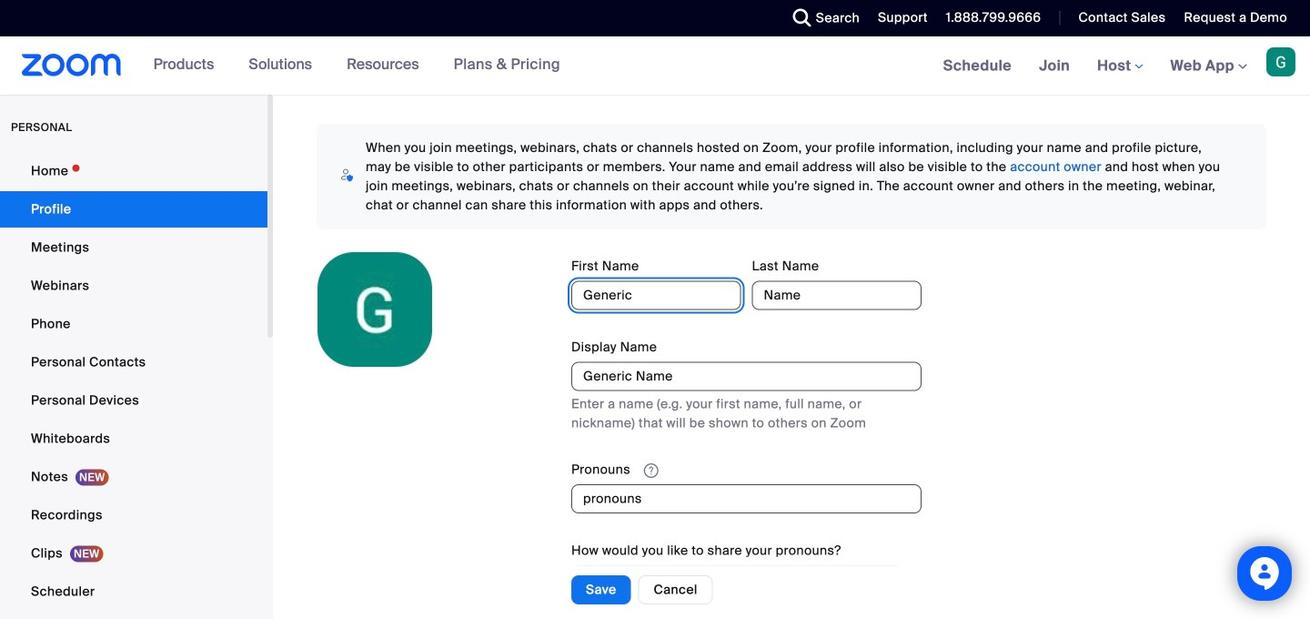 Task type: describe. For each thing, give the bounding box(es) containing it.
product information navigation
[[140, 36, 574, 95]]

user photo image
[[318, 252, 432, 367]]

personal menu menu
[[0, 153, 268, 619]]

learn more about pronouns image
[[639, 462, 664, 479]]



Task type: vqa. For each thing, say whether or not it's contained in the screenshot.
product information "navigation"
yes



Task type: locate. For each thing, give the bounding box(es) containing it.
banner
[[0, 36, 1311, 96]]

profile picture image
[[1267, 47, 1296, 76]]

Last Name text field
[[752, 281, 922, 310]]

Pronouns text field
[[572, 485, 922, 514]]

First Name text field
[[572, 281, 742, 310]]

meetings navigation
[[930, 36, 1311, 96]]

None text field
[[572, 362, 922, 391]]

zoom logo image
[[22, 54, 122, 76]]



